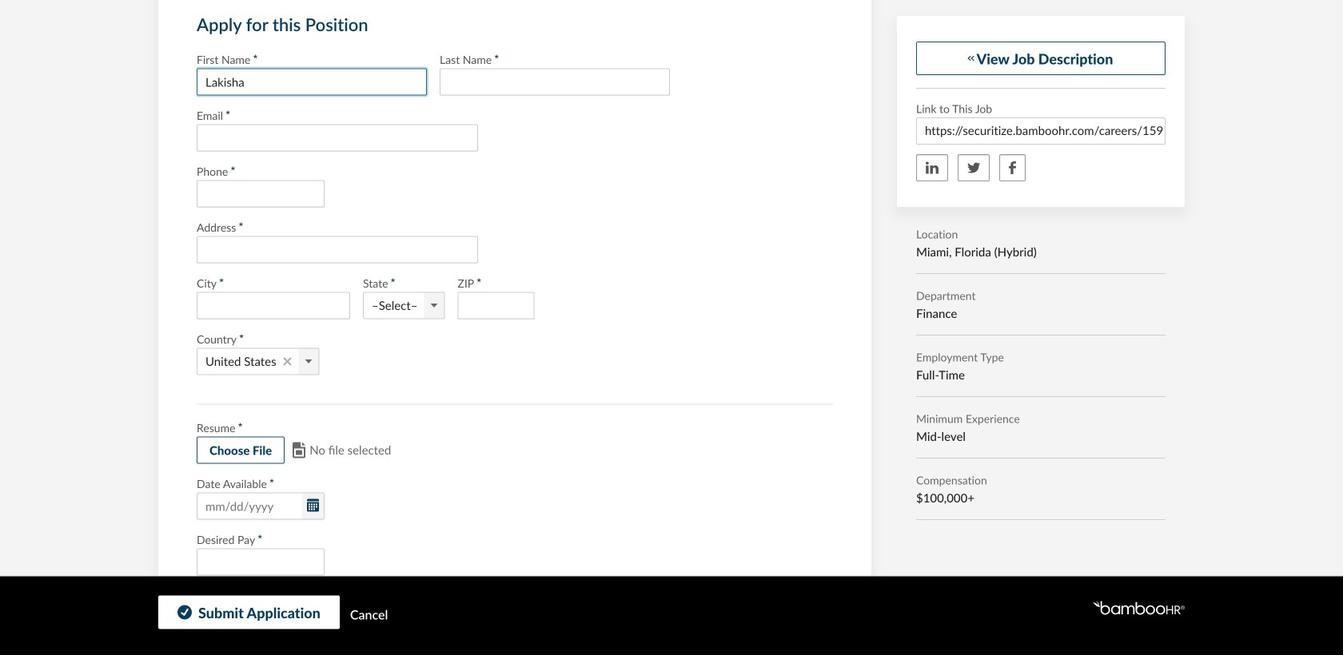 Task type: describe. For each thing, give the bounding box(es) containing it.
mm/dd/yyyy text field
[[197, 493, 325, 520]]

open calendar picker image
[[307, 499, 319, 514]]



Task type: locate. For each thing, give the bounding box(es) containing it.
None text field
[[917, 119, 1165, 144], [197, 180, 325, 207], [197, 292, 350, 319], [458, 292, 534, 319], [917, 119, 1165, 144], [197, 180, 325, 207], [197, 292, 350, 319], [458, 292, 534, 319]]

None text field
[[197, 68, 427, 96], [440, 68, 670, 96], [197, 124, 478, 152], [197, 236, 478, 263], [197, 549, 325, 576], [197, 638, 478, 656], [197, 68, 427, 96], [440, 68, 670, 96], [197, 124, 478, 152], [197, 236, 478, 263], [197, 549, 325, 576], [197, 638, 478, 656]]



